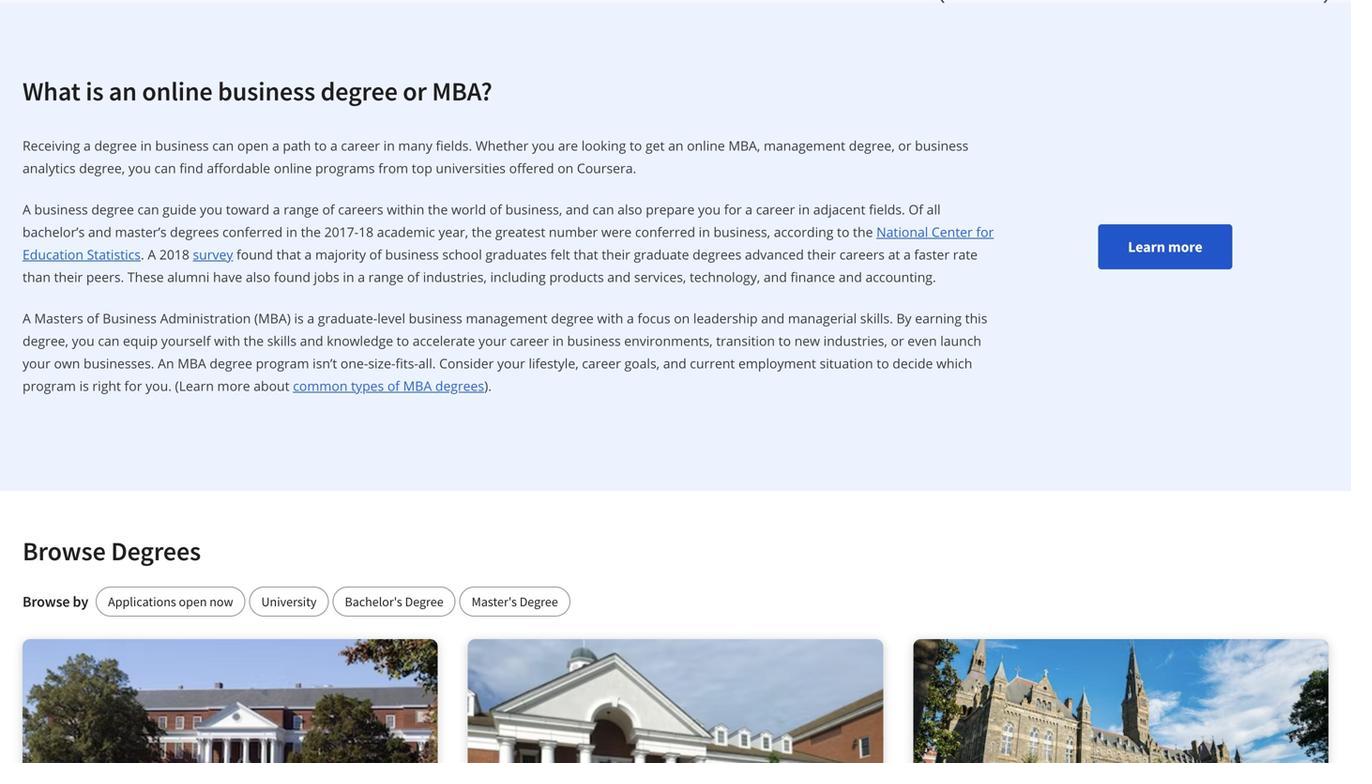 Task type: locate. For each thing, give the bounding box(es) containing it.
university
[[261, 593, 317, 610]]

management down including
[[466, 309, 548, 327]]

2 horizontal spatial their
[[808, 246, 837, 263]]

a right .
[[148, 246, 156, 263]]

2 horizontal spatial degree,
[[849, 137, 895, 154]]

program
[[256, 354, 309, 372], [23, 377, 76, 395]]

at
[[889, 246, 901, 263]]

program down own
[[23, 377, 76, 395]]

of right masters
[[87, 309, 99, 327]]

graduate
[[634, 246, 690, 263]]

1 vertical spatial is
[[294, 309, 304, 327]]

also up were
[[618, 200, 643, 218]]

2 vertical spatial degree,
[[23, 332, 68, 350]]

to
[[314, 137, 327, 154], [630, 137, 642, 154], [837, 223, 850, 241], [397, 332, 409, 350], [779, 332, 791, 350], [877, 354, 890, 372]]

a up bachelor's
[[23, 200, 31, 218]]

industries, inside found that a majority of business school graduates felt that their graduate degrees advanced their careers at a faster rate than their peers. these alumni have also found jobs in a range of industries, including products and services, technology, and finance and accounting.
[[423, 268, 487, 286]]

management
[[764, 137, 846, 154], [466, 309, 548, 327]]

can inside a masters of business administration (mba) is a graduate-level business management degree with a focus on leadership and managerial skills. by earning this degree, you can equip yourself with the skills and knowledge to accelerate your career in business environments, transition to new industries, or even launch your own businesses. an mba degree program isn't one-size-fits-all. consider your lifestyle, career goals, and current employment situation to decide which program is right for you. (learn more about
[[98, 332, 120, 350]]

mba down all.
[[403, 377, 432, 395]]

1 horizontal spatial range
[[369, 268, 404, 286]]

0 horizontal spatial on
[[558, 159, 574, 177]]

0 vertical spatial a
[[23, 200, 31, 218]]

online
[[142, 75, 213, 107], [687, 137, 725, 154], [274, 159, 312, 177]]

jobs
[[314, 268, 340, 286]]

0 horizontal spatial business,
[[506, 200, 563, 218]]

of
[[909, 200, 924, 218]]

degrees up . a 2018 survey
[[170, 223, 219, 241]]

also
[[618, 200, 643, 218], [246, 268, 271, 286]]

1 vertical spatial with
[[214, 332, 240, 350]]

browse up browse by
[[23, 535, 106, 568]]

for up rate
[[977, 223, 994, 241]]

and up statistics
[[88, 223, 112, 241]]

is right (mba)
[[294, 309, 304, 327]]

rate
[[954, 246, 978, 263]]

0 horizontal spatial online
[[142, 75, 213, 107]]

degree up master's at the left top of page
[[91, 200, 134, 218]]

industries, inside a masters of business administration (mba) is a graduate-level business management degree with a focus on leadership and managerial skills. by earning this degree, you can equip yourself with the skills and knowledge to accelerate your career in business environments, transition to new industries, or even launch your own businesses. an mba degree program isn't one-size-fits-all. consider your lifestyle, career goals, and current employment situation to decide which program is right for you. (learn more about
[[824, 332, 888, 350]]

in right jobs
[[343, 268, 354, 286]]

can up businesses.
[[98, 332, 120, 350]]

1 vertical spatial open
[[179, 593, 207, 610]]

0 vertical spatial with
[[597, 309, 624, 327]]

1 vertical spatial for
[[977, 223, 994, 241]]

0 horizontal spatial management
[[466, 309, 548, 327]]

0 vertical spatial is
[[86, 75, 104, 107]]

business, up advanced on the right
[[714, 223, 771, 241]]

degrees
[[111, 535, 201, 568]]

0 vertical spatial browse
[[23, 535, 106, 568]]

careers up 18
[[338, 200, 384, 218]]

2 vertical spatial for
[[124, 377, 142, 395]]

0 horizontal spatial mba
[[178, 354, 206, 372]]

0 vertical spatial degrees
[[170, 223, 219, 241]]

a
[[23, 200, 31, 218], [148, 246, 156, 263], [23, 309, 31, 327]]

1 vertical spatial mba
[[403, 377, 432, 395]]

transition
[[717, 332, 776, 350]]

a for masters
[[23, 309, 31, 327]]

range right toward
[[284, 200, 319, 218]]

0 horizontal spatial degree
[[405, 593, 444, 610]]

1 horizontal spatial degrees
[[435, 377, 485, 395]]

in up technology,
[[699, 223, 711, 241]]

0 horizontal spatial also
[[246, 268, 271, 286]]

0 horizontal spatial conferred
[[223, 223, 283, 241]]

careers inside the a business degree can guide you toward a range of careers within the world of business, and can also prepare you for a career in adjacent fields. of all bachelor's and master's degrees conferred in the 2017-18 academic year, the greatest number were conferred in business, according to the
[[338, 200, 384, 218]]

you left "are"
[[532, 137, 555, 154]]

common types of mba degrees ).
[[293, 377, 492, 395]]

2 horizontal spatial for
[[977, 223, 994, 241]]

1 horizontal spatial degree
[[520, 593, 558, 610]]

leadership
[[694, 309, 758, 327]]

1 vertical spatial fields.
[[869, 200, 906, 218]]

a masters of business administration (mba) is a graduate-level business management degree with a focus on leadership and managerial skills. by earning this degree, you can equip yourself with the skills and knowledge to accelerate your career in business environments, transition to new industries, or even launch your own businesses. an mba degree program isn't one-size-fits-all. consider your lifestyle, career goals, and current employment situation to decide which program is right for you. (learn more about
[[23, 309, 988, 395]]

1 vertical spatial range
[[369, 268, 404, 286]]

degree inside button
[[520, 593, 558, 610]]

also inside the a business degree can guide you toward a range of careers within the world of business, and can also prepare you for a career in adjacent fields. of all bachelor's and master's degrees conferred in the 2017-18 academic year, the greatest number were conferred in business, according to the
[[618, 200, 643, 218]]

felt
[[551, 246, 571, 263]]

you.
[[146, 377, 172, 395]]

a for business
[[23, 200, 31, 218]]

their down were
[[602, 246, 631, 263]]

with left the focus
[[597, 309, 624, 327]]

top
[[412, 159, 433, 177]]

or
[[403, 75, 427, 107], [899, 137, 912, 154], [891, 332, 905, 350]]

of down academic
[[407, 268, 420, 286]]

on up 'environments,'
[[674, 309, 690, 327]]

with down administration
[[214, 332, 240, 350]]

0 vertical spatial open
[[237, 137, 269, 154]]

1 vertical spatial degree,
[[79, 159, 125, 177]]

0 vertical spatial fields.
[[436, 137, 472, 154]]

found left jobs
[[274, 268, 311, 286]]

toward
[[226, 200, 270, 218]]

of
[[322, 200, 335, 218], [490, 200, 502, 218], [370, 246, 382, 263], [407, 268, 420, 286], [87, 309, 99, 327], [388, 377, 400, 395]]

degree right receiving
[[94, 137, 137, 154]]

or up of
[[899, 137, 912, 154]]

a left the graduate-
[[307, 309, 315, 327]]

range inside the a business degree can guide you toward a range of careers within the world of business, and can also prepare you for a career in adjacent fields. of all bachelor's and master's degrees conferred in the 2017-18 academic year, the greatest number were conferred in business, according to the
[[284, 200, 319, 218]]

0 vertical spatial more
[[1169, 238, 1203, 256]]

2 degree from the left
[[520, 593, 558, 610]]

in inside a masters of business administration (mba) is a graduate-level business management degree with a focus on leadership and managerial skills. by earning this degree, you can equip yourself with the skills and knowledge to accelerate your career in business environments, transition to new industries, or even launch your own businesses. an mba degree program isn't one-size-fits-all. consider your lifestyle, career goals, and current employment situation to decide which program is right for you. (learn more about
[[553, 332, 564, 350]]

analytics
[[23, 159, 76, 177]]

more right learn
[[1169, 238, 1203, 256]]

industries, down school
[[423, 268, 487, 286]]

1 vertical spatial industries,
[[824, 332, 888, 350]]

degree right bachelor's
[[405, 593, 444, 610]]

earning
[[916, 309, 962, 327]]

1 horizontal spatial conferred
[[635, 223, 696, 241]]

business up accelerate
[[409, 309, 463, 327]]

1 vertical spatial an
[[669, 137, 684, 154]]

business down academic
[[385, 246, 439, 263]]

more inside a masters of business administration (mba) is a graduate-level business management degree with a focus on leadership and managerial skills. by earning this degree, you can equip yourself with the skills and knowledge to accelerate your career in business environments, transition to new industries, or even launch your own businesses. an mba degree program isn't one-size-fits-all. consider your lifestyle, career goals, and current employment situation to decide which program is right for you. (learn more about
[[217, 377, 250, 395]]

is right what
[[86, 75, 104, 107]]

mba
[[178, 354, 206, 372], [403, 377, 432, 395]]

business,
[[506, 200, 563, 218], [714, 223, 771, 241]]

of right the world
[[490, 200, 502, 218]]

industries, up situation
[[824, 332, 888, 350]]

statistics
[[87, 246, 141, 263]]

degree inside receiving a degree in business can open a path to a career in many fields. whether you are looking to get an online mba, management degree, or business analytics degree, you can find affordable online programs from top universities offered on coursera.
[[94, 137, 137, 154]]

can up master's at the left top of page
[[138, 200, 159, 218]]

learn
[[1129, 238, 1166, 256]]

degree inside the a business degree can guide you toward a range of careers within the world of business, and can also prepare you for a career in adjacent fields. of all bachelor's and master's degrees conferred in the 2017-18 academic year, the greatest number were conferred in business, according to the
[[91, 200, 134, 218]]

program down skills at top
[[256, 354, 309, 372]]

can up affordable
[[212, 137, 234, 154]]

degree up (learn
[[210, 354, 252, 372]]

degree inside 'button'
[[405, 593, 444, 610]]

fields. up national at the top right of page
[[869, 200, 906, 218]]

browse by
[[23, 592, 88, 611]]

management right mba,
[[764, 137, 846, 154]]

0 horizontal spatial for
[[124, 377, 142, 395]]

0 horizontal spatial more
[[217, 377, 250, 395]]

degree right master's
[[520, 593, 558, 610]]

or inside receiving a degree in business can open a path to a career in many fields. whether you are looking to get an online mba, management degree, or business analytics degree, you can find affordable online programs from top universities offered on coursera.
[[899, 137, 912, 154]]

1 vertical spatial more
[[217, 377, 250, 395]]

1 vertical spatial business,
[[714, 223, 771, 241]]

management inside a masters of business administration (mba) is a graduate-level business management degree with a focus on leadership and managerial skills. by earning this degree, you can equip yourself with the skills and knowledge to accelerate your career in business environments, transition to new industries, or even launch your own businesses. an mba degree program isn't one-size-fits-all. consider your lifestyle, career goals, and current employment situation to decide which program is right for you. (learn more about
[[466, 309, 548, 327]]

1 browse from the top
[[23, 535, 106, 568]]

1 horizontal spatial careers
[[840, 246, 885, 263]]

1 horizontal spatial open
[[237, 137, 269, 154]]

on down "are"
[[558, 159, 574, 177]]

0 horizontal spatial industries,
[[423, 268, 487, 286]]

1 horizontal spatial for
[[725, 200, 742, 218]]

size-
[[368, 354, 396, 372]]

whether
[[476, 137, 529, 154]]

can up were
[[593, 200, 615, 218]]

business up lifestyle,
[[567, 332, 621, 350]]

business
[[218, 75, 316, 107], [155, 137, 209, 154], [915, 137, 969, 154], [34, 200, 88, 218], [385, 246, 439, 263], [409, 309, 463, 327], [567, 332, 621, 350]]

1 horizontal spatial management
[[764, 137, 846, 154]]

business, up greatest
[[506, 200, 563, 218]]

0 vertical spatial range
[[284, 200, 319, 218]]

a left masters
[[23, 309, 31, 327]]

0 vertical spatial for
[[725, 200, 742, 218]]

that up products
[[574, 246, 599, 263]]

1 vertical spatial browse
[[23, 592, 70, 611]]

degrees inside found that a majority of business school graduates felt that their graduate degrees advanced their careers at a faster rate than their peers. these alumni have also found jobs in a range of industries, including products and services, technology, and finance and accounting.
[[693, 246, 742, 263]]

found up the have in the top left of the page
[[237, 246, 273, 263]]

0 vertical spatial industries,
[[423, 268, 487, 286]]

their up the finance
[[808, 246, 837, 263]]

in up according
[[799, 200, 810, 218]]

career up programs
[[341, 137, 380, 154]]

an
[[109, 75, 137, 107], [669, 137, 684, 154]]

0 vertical spatial on
[[558, 159, 574, 177]]

more left about
[[217, 377, 250, 395]]

of inside a masters of business administration (mba) is a graduate-level business management degree with a focus on leadership and managerial skills. by earning this degree, you can equip yourself with the skills and knowledge to accelerate your career in business environments, transition to new industries, or even launch your own businesses. an mba degree program isn't one-size-fits-all. consider your lifestyle, career goals, and current employment situation to decide which program is right for you. (learn more about
[[87, 309, 99, 327]]

0 vertical spatial careers
[[338, 200, 384, 218]]

faster
[[915, 246, 950, 263]]

careers left at
[[840, 246, 885, 263]]

1 horizontal spatial more
[[1169, 238, 1203, 256]]

browse by group
[[96, 587, 571, 617]]

have
[[213, 268, 242, 286]]

1 horizontal spatial industries,
[[824, 332, 888, 350]]

is left right
[[79, 377, 89, 395]]

browse
[[23, 535, 106, 568], [23, 592, 70, 611]]

with
[[597, 309, 624, 327], [214, 332, 240, 350]]

1 vertical spatial online
[[687, 137, 725, 154]]

range up level
[[369, 268, 404, 286]]

1 vertical spatial on
[[674, 309, 690, 327]]

or left 'mba?'
[[403, 75, 427, 107]]

education
[[23, 246, 84, 263]]

1 degree from the left
[[405, 593, 444, 610]]

1 horizontal spatial an
[[669, 137, 684, 154]]

0 horizontal spatial program
[[23, 377, 76, 395]]

(mba)
[[254, 309, 291, 327]]

1 horizontal spatial on
[[674, 309, 690, 327]]

2 that from the left
[[574, 246, 599, 263]]

2 vertical spatial or
[[891, 332, 905, 350]]

0 vertical spatial degree,
[[849, 137, 895, 154]]

0 horizontal spatial open
[[179, 593, 207, 610]]

1 horizontal spatial online
[[274, 159, 312, 177]]

your left own
[[23, 354, 51, 372]]

2 horizontal spatial degrees
[[693, 246, 742, 263]]

browse left the by
[[23, 592, 70, 611]]

common types of mba degrees link
[[293, 377, 485, 395]]

also right the have in the top left of the page
[[246, 268, 271, 286]]

degree for bachelor's degree
[[405, 593, 444, 610]]

online up "find"
[[142, 75, 213, 107]]

universities
[[436, 159, 506, 177]]

are
[[558, 137, 578, 154]]

range
[[284, 200, 319, 218], [369, 268, 404, 286]]

business up bachelor's
[[34, 200, 88, 218]]

fields. up universities
[[436, 137, 472, 154]]

conferred
[[223, 223, 283, 241], [635, 223, 696, 241]]

open left now
[[179, 593, 207, 610]]

bachelor's degree
[[345, 593, 444, 610]]

find
[[180, 159, 203, 177]]

national
[[877, 223, 929, 241]]

careers
[[338, 200, 384, 218], [840, 246, 885, 263]]

1 vertical spatial also
[[246, 268, 271, 286]]

degree,
[[849, 137, 895, 154], [79, 159, 125, 177], [23, 332, 68, 350]]

degree for master's degree
[[520, 593, 558, 610]]

online down the path
[[274, 159, 312, 177]]

0 vertical spatial or
[[403, 75, 427, 107]]

a down majority
[[358, 268, 365, 286]]

even
[[908, 332, 938, 350]]

open inside button
[[179, 593, 207, 610]]

a inside a masters of business administration (mba) is a graduate-level business management degree with a focus on leadership and managerial skills. by earning this degree, you can equip yourself with the skills and knowledge to accelerate your career in business environments, transition to new industries, or even launch your own businesses. an mba degree program isn't one-size-fits-all. consider your lifestyle, career goals, and current employment situation to decide which program is right for you. (learn more about
[[23, 309, 31, 327]]

1 horizontal spatial fields.
[[869, 200, 906, 218]]

1 horizontal spatial mba
[[403, 377, 432, 395]]

1 horizontal spatial business,
[[714, 223, 771, 241]]

number
[[549, 223, 598, 241]]

1 horizontal spatial also
[[618, 200, 643, 218]]

0 vertical spatial found
[[237, 246, 273, 263]]

1 vertical spatial careers
[[840, 246, 885, 263]]

on inside a masters of business administration (mba) is a graduate-level business management degree with a focus on leadership and managerial skills. by earning this degree, you can equip yourself with the skills and knowledge to accelerate your career in business environments, transition to new industries, or even launch your own businesses. an mba degree program isn't one-size-fits-all. consider your lifestyle, career goals, and current employment situation to decide which program is right for you. (learn more about
[[674, 309, 690, 327]]

launch
[[941, 332, 982, 350]]

skills.
[[861, 309, 894, 327]]

the down the world
[[472, 223, 492, 241]]

what is an online business degree or mba?
[[23, 75, 493, 107]]

0 horizontal spatial their
[[54, 268, 83, 286]]

a inside the a business degree can guide you toward a range of careers within the world of business, and can also prepare you for a career in adjacent fields. of all bachelor's and master's degrees conferred in the 2017-18 academic year, the greatest number were conferred in business, according to the
[[23, 200, 31, 218]]

business inside found that a majority of business school graduates felt that their graduate degrees advanced their careers at a faster rate than their peers. these alumni have also found jobs in a range of industries, including products and services, technology, and finance and accounting.
[[385, 246, 439, 263]]

0 horizontal spatial degree,
[[23, 332, 68, 350]]

on inside receiving a degree in business can open a path to a career in many fields. whether you are looking to get an online mba, management degree, or business analytics degree, you can find affordable online programs from top universities offered on coursera.
[[558, 159, 574, 177]]

2 vertical spatial a
[[23, 309, 31, 327]]

environments,
[[625, 332, 713, 350]]

an inside receiving a degree in business can open a path to a career in many fields. whether you are looking to get an online mba, management degree, or business analytics degree, you can find affordable online programs from top universities offered on coursera.
[[669, 137, 684, 154]]

career inside receiving a degree in business can open a path to a career in many fields. whether you are looking to get an online mba, management degree, or business analytics degree, you can find affordable online programs from top universities offered on coursera.
[[341, 137, 380, 154]]

1 horizontal spatial that
[[574, 246, 599, 263]]

degree
[[321, 75, 398, 107], [94, 137, 137, 154], [91, 200, 134, 218], [551, 309, 594, 327], [210, 354, 252, 372]]

their down "education"
[[54, 268, 83, 286]]

in left 2017-
[[286, 223, 298, 241]]

0 horizontal spatial range
[[284, 200, 319, 218]]

0 vertical spatial mba
[[178, 354, 206, 372]]

fields.
[[436, 137, 472, 154], [869, 200, 906, 218]]

browse degrees
[[23, 535, 201, 568]]

open
[[237, 137, 269, 154], [179, 593, 207, 610]]

receiving
[[23, 137, 80, 154]]

0 horizontal spatial fields.
[[436, 137, 472, 154]]

degree, right analytics on the left top of page
[[79, 159, 125, 177]]

1 vertical spatial degrees
[[693, 246, 742, 263]]

an right get
[[669, 137, 684, 154]]

lifestyle,
[[529, 354, 579, 372]]

0 horizontal spatial degrees
[[170, 223, 219, 241]]

1 horizontal spatial their
[[602, 246, 631, 263]]

for right prepare
[[725, 200, 742, 218]]

0 horizontal spatial careers
[[338, 200, 384, 218]]

0 horizontal spatial with
[[214, 332, 240, 350]]

bachelor's
[[345, 593, 403, 610]]

degree, down masters
[[23, 332, 68, 350]]

open up affordable
[[237, 137, 269, 154]]

1 conferred from the left
[[223, 223, 283, 241]]

that left majority
[[277, 246, 301, 263]]

looking
[[582, 137, 626, 154]]

2 browse from the top
[[23, 592, 70, 611]]

1 horizontal spatial program
[[256, 354, 309, 372]]

mba?
[[432, 75, 493, 107]]

knowledge
[[327, 332, 393, 350]]

the up year, at the left of the page
[[428, 200, 448, 218]]

1 vertical spatial or
[[899, 137, 912, 154]]

0 horizontal spatial that
[[277, 246, 301, 263]]

0 vertical spatial also
[[618, 200, 643, 218]]

master's
[[472, 593, 517, 610]]

1 vertical spatial management
[[466, 309, 548, 327]]

national center for education statistics link
[[23, 223, 994, 263]]

degrees up technology,
[[693, 246, 742, 263]]

in up lifestyle,
[[553, 332, 564, 350]]

0 vertical spatial management
[[764, 137, 846, 154]]

0 horizontal spatial an
[[109, 75, 137, 107]]

a up advanced on the right
[[746, 200, 753, 218]]



Task type: vqa. For each thing, say whether or not it's contained in the screenshot.
the leftmost range
yes



Task type: describe. For each thing, give the bounding box(es) containing it.
world
[[452, 200, 486, 218]]

learn more link
[[1099, 224, 1233, 269]]

businesses.
[[84, 354, 154, 372]]

an
[[158, 354, 174, 372]]

prepare
[[646, 200, 695, 218]]

including
[[491, 268, 546, 286]]

and up the isn't
[[300, 332, 324, 350]]

you right guide
[[200, 200, 223, 218]]

business up the all
[[915, 137, 969, 154]]

consider
[[439, 354, 494, 372]]

were
[[602, 223, 632, 241]]

greatest
[[496, 223, 546, 241]]

and down 'environments,'
[[663, 354, 687, 372]]

technology,
[[690, 268, 761, 286]]

. a 2018 survey
[[141, 246, 233, 263]]

and down advanced on the right
[[764, 268, 788, 286]]

fields. inside receiving a degree in business can open a path to a career in many fields. whether you are looking to get an online mba, management degree, or business analytics degree, you can find affordable online programs from top universities offered on coursera.
[[436, 137, 472, 154]]

to right the path
[[314, 137, 327, 154]]

common
[[293, 377, 348, 395]]

from
[[379, 159, 409, 177]]

or inside a masters of business administration (mba) is a graduate-level business management degree with a focus on leadership and managerial skills. by earning this degree, you can equip yourself with the skills and knowledge to accelerate your career in business environments, transition to new industries, or even launch your own businesses. an mba degree program isn't one-size-fits-all. consider your lifestyle, career goals, and current employment situation to decide which program is right for you. (learn more about
[[891, 332, 905, 350]]

graduate-
[[318, 309, 378, 327]]

graduates
[[486, 246, 547, 263]]

to left decide
[[877, 354, 890, 372]]

programs
[[315, 159, 375, 177]]

career left goals,
[[582, 354, 621, 372]]

all
[[927, 200, 941, 218]]

(learn
[[175, 377, 214, 395]]

according
[[774, 223, 834, 241]]

to left new
[[779, 332, 791, 350]]

1 horizontal spatial with
[[597, 309, 624, 327]]

0 vertical spatial business,
[[506, 200, 563, 218]]

current
[[690, 354, 735, 372]]

fields. inside the a business degree can guide you toward a range of careers within the world of business, and can also prepare you for a career in adjacent fields. of all bachelor's and master's degrees conferred in the 2017-18 academic year, the greatest number were conferred in business, according to the
[[869, 200, 906, 218]]

to up fits-
[[397, 332, 409, 350]]

focus
[[638, 309, 671, 327]]

offered
[[509, 159, 554, 177]]

Bachelor's Degree button
[[333, 587, 456, 617]]

career inside the a business degree can guide you toward a range of careers within the world of business, and can also prepare you for a career in adjacent fields. of all bachelor's and master's degrees conferred in the 2017-18 academic year, the greatest number were conferred in business, according to the
[[756, 200, 795, 218]]

alumni
[[167, 268, 210, 286]]

survey link
[[193, 246, 233, 263]]

0 vertical spatial online
[[142, 75, 213, 107]]

2 vertical spatial online
[[274, 159, 312, 177]]

guide
[[163, 200, 197, 218]]

about
[[254, 377, 290, 395]]

degree, inside a masters of business administration (mba) is a graduate-level business management degree with a focus on leadership and managerial skills. by earning this degree, you can equip yourself with the skills and knowledge to accelerate your career in business environments, transition to new industries, or even launch your own businesses. an mba degree program isn't one-size-fits-all. consider your lifestyle, career goals, and current employment situation to decide which program is right for you. (learn more about
[[23, 332, 68, 350]]

).
[[485, 377, 492, 395]]

a left majority
[[305, 246, 312, 263]]

of down size- on the left of page
[[388, 377, 400, 395]]

new
[[795, 332, 821, 350]]

the left 2017-
[[301, 223, 321, 241]]

you inside a masters of business administration (mba) is a graduate-level business management degree with a focus on leadership and managerial skills. by earning this degree, you can equip yourself with the skills and knowledge to accelerate your career in business environments, transition to new industries, or even launch your own businesses. an mba degree program isn't one-size-fits-all. consider your lifestyle, career goals, and current employment situation to decide which program is right for you. (learn more about
[[72, 332, 95, 350]]

own
[[54, 354, 80, 372]]

business up the path
[[218, 75, 316, 107]]

to left get
[[630, 137, 642, 154]]

employment
[[739, 354, 817, 372]]

finance
[[791, 268, 836, 286]]

get
[[646, 137, 665, 154]]

18
[[359, 223, 374, 241]]

and left services,
[[608, 268, 631, 286]]

and up transition on the top right
[[762, 309, 785, 327]]

degree up programs
[[321, 75, 398, 107]]

the down adjacent
[[853, 223, 874, 241]]

what
[[23, 75, 80, 107]]

open inside receiving a degree in business can open a path to a career in many fields. whether you are looking to get an online mba, management degree, or business analytics degree, you can find affordable online programs from top universities offered on coursera.
[[237, 137, 269, 154]]

to inside the a business degree can guide you toward a range of careers within the world of business, and can also prepare you for a career in adjacent fields. of all bachelor's and master's degrees conferred in the 2017-18 academic year, the greatest number were conferred in business, according to the
[[837, 223, 850, 241]]

and right the finance
[[839, 268, 863, 286]]

in up master's at the left top of page
[[140, 137, 152, 154]]

a left the focus
[[627, 309, 634, 327]]

within
[[387, 200, 425, 218]]

right
[[92, 377, 121, 395]]

managerial
[[788, 309, 857, 327]]

a left the path
[[272, 137, 280, 154]]

Applications open now button
[[96, 587, 246, 617]]

equip
[[123, 332, 158, 350]]

adjacent
[[814, 200, 866, 218]]

degrees inside the a business degree can guide you toward a range of careers within the world of business, and can also prepare you for a career in adjacent fields. of all bachelor's and master's degrees conferred in the 2017-18 academic year, the greatest number were conferred in business, according to the
[[170, 223, 219, 241]]

than
[[23, 268, 51, 286]]

you right prepare
[[698, 200, 721, 218]]

of up 2017-
[[322, 200, 335, 218]]

0 vertical spatial an
[[109, 75, 137, 107]]

for inside national center for education statistics
[[977, 223, 994, 241]]

fits-
[[396, 354, 419, 372]]

many
[[398, 137, 433, 154]]

affordable
[[207, 159, 271, 177]]

management inside receiving a degree in business can open a path to a career in many fields. whether you are looking to get an online mba, management degree, or business analytics degree, you can find affordable online programs from top universities offered on coursera.
[[764, 137, 846, 154]]

mba,
[[729, 137, 761, 154]]

your up consider
[[479, 332, 507, 350]]

situation
[[820, 354, 874, 372]]

a right receiving
[[84, 137, 91, 154]]

receiving a degree in business can open a path to a career in many fields. whether you are looking to get an online mba, management degree, or business analytics degree, you can find affordable online programs from top universities offered on coursera.
[[23, 137, 969, 177]]

career up lifestyle,
[[510, 332, 549, 350]]

school
[[443, 246, 482, 263]]

master's
[[115, 223, 167, 241]]

University button
[[249, 587, 329, 617]]

1 vertical spatial a
[[148, 246, 156, 263]]

skills
[[267, 332, 297, 350]]

browse for browse degrees
[[23, 535, 106, 568]]

2 conferred from the left
[[635, 223, 696, 241]]

by
[[73, 592, 88, 611]]

services,
[[635, 268, 687, 286]]

browse for browse by
[[23, 592, 70, 611]]

applications
[[108, 593, 176, 610]]

1 vertical spatial found
[[274, 268, 311, 286]]

also inside found that a majority of business school graduates felt that their graduate degrees advanced their careers at a faster rate than their peers. these alumni have also found jobs in a range of industries, including products and services, technology, and finance and accounting.
[[246, 268, 271, 286]]

which
[[937, 354, 973, 372]]

2 vertical spatial degrees
[[435, 377, 485, 395]]

survey
[[193, 246, 233, 263]]

a business degree can guide you toward a range of careers within the world of business, and can also prepare you for a career in adjacent fields. of all bachelor's and master's degrees conferred in the 2017-18 academic year, the greatest number were conferred in business, according to the
[[23, 200, 941, 241]]

in up from
[[384, 137, 395, 154]]

careers inside found that a majority of business school graduates felt that their graduate degrees advanced their careers at a faster rate than their peers. these alumni have also found jobs in a range of industries, including products and services, technology, and finance and accounting.
[[840, 246, 885, 263]]

by
[[897, 309, 912, 327]]

academic
[[377, 223, 435, 241]]

a right toward
[[273, 200, 280, 218]]

majority
[[315, 246, 366, 263]]

range inside found that a majority of business school graduates felt that their graduate degrees advanced their careers at a faster rate than their peers. these alumni have also found jobs in a range of industries, including products and services, technology, and finance and accounting.
[[369, 268, 404, 286]]

one-
[[341, 354, 368, 372]]

level
[[378, 309, 406, 327]]

for inside the a business degree can guide you toward a range of careers within the world of business, and can also prepare you for a career in adjacent fields. of all bachelor's and master's degrees conferred in the 2017-18 academic year, the greatest number were conferred in business, according to the
[[725, 200, 742, 218]]

can left "find"
[[154, 159, 176, 177]]

1 that from the left
[[277, 246, 301, 263]]

for inside a masters of business administration (mba) is a graduate-level business management degree with a focus on leadership and managerial skills. by earning this degree, you can equip yourself with the skills and knowledge to accelerate your career in business environments, transition to new industries, or even launch your own businesses. an mba degree program isn't one-size-fits-all. consider your lifestyle, career goals, and current employment situation to decide which program is right for you. (learn more about
[[124, 377, 142, 395]]

decide
[[893, 354, 934, 372]]

the inside a masters of business administration (mba) is a graduate-level business management degree with a focus on leadership and managerial skills. by earning this degree, you can equip yourself with the skills and knowledge to accelerate your career in business environments, transition to new industries, or even launch your own businesses. an mba degree program isn't one-size-fits-all. consider your lifestyle, career goals, and current employment situation to decide which program is right for you. (learn more about
[[244, 332, 264, 350]]

national center for education statistics
[[23, 223, 994, 263]]

this
[[966, 309, 988, 327]]

isn't
[[313, 354, 337, 372]]

administration
[[160, 309, 251, 327]]

mba inside a masters of business administration (mba) is a graduate-level business management degree with a focus on leadership and managerial skills. by earning this degree, you can equip yourself with the skills and knowledge to accelerate your career in business environments, transition to new industries, or even launch your own businesses. an mba degree program isn't one-size-fits-all. consider your lifestyle, career goals, and current employment situation to decide which program is right for you. (learn more about
[[178, 354, 206, 372]]

2017-
[[324, 223, 359, 241]]

business up "find"
[[155, 137, 209, 154]]

business inside the a business degree can guide you toward a range of careers within the world of business, and can also prepare you for a career in adjacent fields. of all bachelor's and master's degrees conferred in the 2017-18 academic year, the greatest number were conferred in business, according to the
[[34, 200, 88, 218]]

Master's Degree button
[[460, 587, 571, 617]]

1 horizontal spatial degree,
[[79, 159, 125, 177]]

in inside found that a majority of business school graduates felt that their graduate degrees advanced their careers at a faster rate than their peers. these alumni have also found jobs in a range of industries, including products and services, technology, and finance and accounting.
[[343, 268, 354, 286]]

accounting.
[[866, 268, 937, 286]]

2 horizontal spatial online
[[687, 137, 725, 154]]

peers.
[[86, 268, 124, 286]]

0 vertical spatial program
[[256, 354, 309, 372]]

advanced
[[745, 246, 804, 263]]

2 vertical spatial is
[[79, 377, 89, 395]]

products
[[550, 268, 604, 286]]

a up programs
[[330, 137, 338, 154]]

masters
[[34, 309, 83, 327]]

business
[[103, 309, 157, 327]]

of down 18
[[370, 246, 382, 263]]

your left lifestyle,
[[498, 354, 526, 372]]

master's degree
[[472, 593, 558, 610]]

you left "find"
[[128, 159, 151, 177]]

accelerate
[[413, 332, 475, 350]]

goals,
[[625, 354, 660, 372]]

center
[[932, 223, 973, 241]]

learn more
[[1129, 238, 1203, 256]]

these
[[128, 268, 164, 286]]

and up 'number' at the top left
[[566, 200, 589, 218]]

degree down products
[[551, 309, 594, 327]]

a right at
[[904, 246, 911, 263]]

1 vertical spatial program
[[23, 377, 76, 395]]



